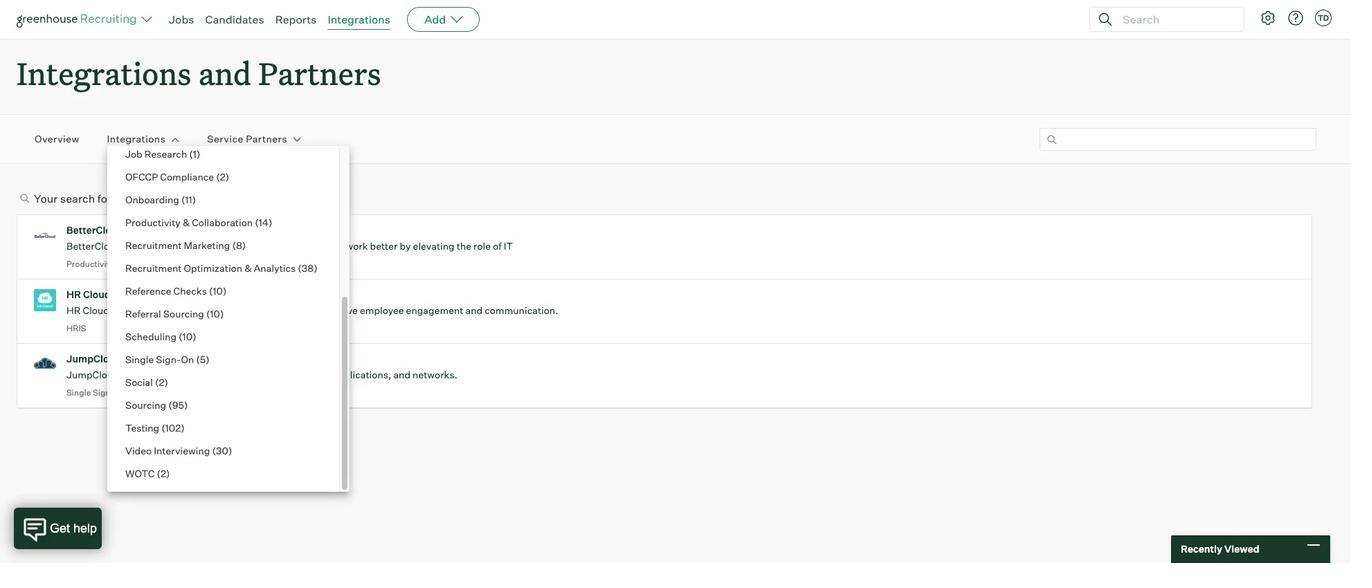 Task type: locate. For each thing, give the bounding box(es) containing it.
overview link
[[35, 133, 79, 146]]

2 right wotc
[[161, 468, 166, 480]]

sign- inside menu
[[156, 354, 181, 366]]

integrations link right reports
[[328, 12, 391, 26]]

( up compliance
[[189, 148, 193, 160]]

1 recruitment from the top
[[125, 240, 182, 251]]

partners right 'service'
[[246, 133, 287, 145]]

video
[[125, 445, 152, 457]]

0 horizontal spatial the
[[133, 240, 148, 252]]

10
[[213, 285, 223, 297], [210, 308, 220, 320], [182, 331, 193, 343]]

0 horizontal spatial &
[[116, 259, 122, 269]]

2 the from the left
[[457, 240, 471, 252]]

)
[[197, 148, 200, 160], [225, 171, 229, 183], [192, 194, 196, 206], [269, 217, 272, 228], [242, 240, 246, 251], [314, 262, 318, 274], [223, 285, 227, 297], [220, 308, 224, 320], [193, 331, 196, 343], [206, 354, 210, 366], [164, 377, 168, 388], [184, 399, 188, 411], [181, 422, 185, 434], [228, 445, 232, 457], [166, 468, 170, 480]]

0 vertical spatial for
[[97, 192, 112, 206]]

of
[[493, 240, 502, 252]]

1 vertical spatial for
[[215, 240, 227, 252]]

) right interviewing
[[228, 445, 232, 457]]

1 horizontal spatial on
[[181, 354, 194, 366]]

recruitment
[[125, 240, 182, 251], [125, 262, 182, 274]]

102
[[165, 422, 181, 434]]

single inside the jumpcloud jumpcloud connects employee identities to their systems, applications, and networks. single sign-on
[[66, 388, 91, 398]]

0 horizontal spatial single
[[66, 388, 91, 398]]

1 horizontal spatial collaboration
[[192, 217, 253, 228]]

10 up easily
[[213, 285, 223, 297]]

0 vertical spatial jumpcloud
[[66, 353, 121, 365]]

work
[[346, 240, 368, 252]]

0 vertical spatial recruitment
[[125, 240, 182, 251]]

single up connects
[[125, 354, 154, 366]]

) up testing ( 102 )
[[184, 399, 188, 411]]

reports
[[275, 12, 317, 26]]

hr
[[66, 289, 81, 301], [66, 305, 81, 317]]

sign- left social
[[93, 388, 114, 398]]

14
[[259, 217, 269, 228]]

&
[[183, 217, 190, 228], [116, 259, 122, 269], [244, 262, 252, 274]]

1 vertical spatial productivity
[[66, 259, 114, 269]]

2 bettercloud from the top
[[66, 240, 121, 252]]

1 horizontal spatial integrations link
[[328, 12, 391, 26]]

0 horizontal spatial to
[[191, 305, 200, 317]]

10 for referral sourcing ( 10 )
[[210, 308, 220, 320]]

2 up results
[[220, 171, 225, 183]]

elevating
[[413, 240, 455, 252]]

collaboration down market
[[124, 259, 176, 269]]

bettercloud up productivity & collaboration link
[[66, 240, 121, 252]]

drive
[[335, 305, 358, 317]]

0 vertical spatial hr
[[66, 289, 81, 301]]

to
[[191, 305, 200, 317], [255, 369, 265, 381]]

0 vertical spatial single
[[125, 354, 154, 366]]

to left easily
[[191, 305, 200, 317]]

marketing
[[184, 240, 230, 251]]

Search text field
[[1119, 9, 1232, 29]]

1 horizontal spatial employee
[[360, 305, 404, 317]]

1 horizontal spatial single
[[125, 354, 154, 366]]

collaboration
[[192, 217, 253, 228], [124, 259, 176, 269]]

making
[[310, 240, 344, 252]]

(
[[189, 148, 193, 160], [216, 171, 220, 183], [181, 194, 185, 206], [255, 217, 259, 228], [232, 240, 236, 251], [298, 262, 302, 274], [209, 285, 213, 297], [206, 308, 210, 320], [179, 331, 182, 343], [196, 354, 200, 366], [155, 377, 159, 388], [168, 399, 172, 411], [161, 422, 165, 434], [212, 445, 216, 457], [157, 468, 161, 480]]

bettercloud up is
[[66, 224, 123, 236]]

scheduling
[[125, 331, 177, 343]]

collaboration inside bettercloud bettercloud is the market leader for saas operations, making work better by elevating the role of it productivity & collaboration
[[124, 259, 176, 269]]

& up "recruitment marketing ( 8 )"
[[183, 217, 190, 228]]

1 vertical spatial 2
[[159, 377, 164, 388]]

productivity up empowers
[[66, 259, 114, 269]]

and
[[198, 53, 251, 93], [316, 305, 333, 317], [466, 305, 483, 317], [393, 369, 411, 381]]

( up results
[[216, 171, 220, 183]]

video interviewing ( 30 )
[[125, 445, 232, 457]]

1 vertical spatial to
[[255, 369, 265, 381]]

scheduling ( 10 )
[[125, 331, 196, 343]]

optimization
[[184, 262, 242, 274]]

0 vertical spatial integrations link
[[328, 12, 391, 26]]

1 vertical spatial jumpcloud
[[66, 369, 119, 381]]

0 vertical spatial integrations
[[328, 12, 391, 26]]

1 vertical spatial single
[[66, 388, 91, 398]]

1 vertical spatial collaboration
[[124, 259, 176, 269]]

referral
[[125, 308, 161, 320]]

0 vertical spatial cloud
[[83, 289, 111, 301]]

single sign-on link
[[66, 386, 125, 401]]

0 vertical spatial to
[[191, 305, 200, 317]]

overview
[[35, 133, 79, 145]]

0 horizontal spatial on
[[114, 388, 125, 398]]

0 horizontal spatial productivity
[[66, 259, 114, 269]]

applications,
[[333, 369, 391, 381]]

sourcing down checks
[[163, 308, 204, 320]]

1 horizontal spatial for
[[215, 240, 227, 252]]

None text field
[[1040, 128, 1317, 151]]

to inside the hr cloud hr cloud empowers teams to easily onboard new hires and drive employee engagement and communication. hris
[[191, 305, 200, 317]]

hris link
[[66, 321, 86, 337]]

1 vertical spatial integrations
[[17, 53, 191, 93]]

0 horizontal spatial for
[[97, 192, 112, 206]]

2 for social ( 2 )
[[159, 377, 164, 388]]

candidates
[[205, 12, 264, 26]]

1 horizontal spatial to
[[255, 369, 265, 381]]

employee
[[360, 305, 404, 317], [165, 369, 209, 381]]

bettercloud
[[66, 224, 123, 236], [66, 240, 121, 252]]

0 vertical spatial employee
[[360, 305, 404, 317]]

0 horizontal spatial employee
[[165, 369, 209, 381]]

) up easily
[[223, 285, 227, 297]]

2 vertical spatial integrations
[[107, 133, 166, 145]]

recently viewed
[[1181, 544, 1260, 555]]

collaboration down results
[[192, 217, 253, 228]]

2 hr from the top
[[66, 305, 81, 317]]

10 left onboard at bottom left
[[210, 308, 220, 320]]

0 horizontal spatial sign-
[[93, 388, 114, 398]]

1 vertical spatial recruitment
[[125, 262, 182, 274]]

1 vertical spatial on
[[114, 388, 125, 398]]

2 recruitment from the top
[[125, 262, 182, 274]]

integrations up job
[[107, 133, 166, 145]]

0 vertical spatial 10
[[213, 285, 223, 297]]

onboarding ( 11 )
[[125, 194, 196, 206]]

employee down 5 at the left bottom
[[165, 369, 209, 381]]

( up operations,
[[255, 217, 259, 228]]

integrations down greenhouse recruiting image
[[17, 53, 191, 93]]

the right is
[[133, 240, 148, 252]]

( left 3
[[181, 194, 185, 206]]

1 vertical spatial cloud
[[83, 305, 109, 317]]

8
[[236, 240, 242, 251]]

referral sourcing ( 10 )
[[125, 308, 224, 320]]

on down connects
[[114, 388, 125, 398]]

( down checks
[[206, 308, 210, 320]]

0 vertical spatial bettercloud
[[66, 224, 123, 236]]

1 vertical spatial employee
[[165, 369, 209, 381]]

cloud down productivity & collaboration link
[[83, 289, 111, 301]]

ofccp
[[125, 171, 158, 183]]

2 jumpcloud from the top
[[66, 369, 119, 381]]

engagement
[[406, 305, 463, 317]]

1 horizontal spatial the
[[457, 240, 471, 252]]

2 right social
[[159, 377, 164, 388]]

on
[[181, 354, 194, 366], [114, 388, 125, 398]]

sign- down scheduling ( 10 )
[[156, 354, 181, 366]]

& down saas
[[244, 262, 252, 274]]

for
[[97, 192, 112, 206], [215, 240, 227, 252]]

productivity down onboarding
[[125, 217, 181, 228]]

employee inside the hr cloud hr cloud empowers teams to easily onboard new hires and drive employee engagement and communication. hris
[[360, 305, 404, 317]]

integrations
[[328, 12, 391, 26], [17, 53, 191, 93], [107, 133, 166, 145]]

recruitment up productivity & collaboration link
[[125, 240, 182, 251]]

'cloud'
[[114, 192, 148, 206]]

& up empowers
[[116, 259, 122, 269]]

menu containing job research
[[107, 0, 340, 492]]

sourcing ( 95 )
[[125, 399, 188, 411]]

recruitment for recruitment optimization & analytics ( 38 )
[[125, 262, 182, 274]]

the left role
[[457, 240, 471, 252]]

1 vertical spatial 10
[[210, 308, 220, 320]]

0 vertical spatial sign-
[[156, 354, 181, 366]]

and down candidates
[[198, 53, 251, 93]]

integrations right reports
[[328, 12, 391, 26]]

) up operations,
[[269, 217, 272, 228]]

partners down reports
[[258, 53, 381, 93]]

) down making
[[314, 262, 318, 274]]

integrations link up job
[[107, 133, 166, 146]]

for left 'cloud' on the top of the page
[[97, 192, 112, 206]]

social
[[125, 377, 153, 388]]

2
[[220, 171, 225, 183], [159, 377, 164, 388], [161, 468, 166, 480]]

0 horizontal spatial integrations link
[[107, 133, 166, 146]]

10 down referral sourcing ( 10 )
[[182, 331, 193, 343]]

1 vertical spatial sign-
[[93, 388, 114, 398]]

employee right "drive"
[[360, 305, 404, 317]]

interviewing
[[154, 445, 210, 457]]

integrations for the top 'integrations' link
[[328, 12, 391, 26]]

onboarding
[[125, 194, 179, 206]]

) down single sign-on ( 5 )
[[164, 377, 168, 388]]

1 horizontal spatial sign-
[[156, 354, 181, 366]]

it
[[504, 240, 513, 252]]

connects
[[121, 369, 163, 381]]

cloud
[[83, 289, 111, 301], [83, 305, 109, 317]]

( up '102'
[[168, 399, 172, 411]]

sign-
[[156, 354, 181, 366], [93, 388, 114, 398]]

single
[[125, 354, 154, 366], [66, 388, 91, 398]]

cloud up the 'hris'
[[83, 305, 109, 317]]

3
[[198, 192, 205, 206]]

2 for wotc ( 2 )
[[161, 468, 166, 480]]

service partners link
[[207, 133, 287, 146]]

1 vertical spatial hr
[[66, 305, 81, 317]]

) up results
[[225, 171, 229, 183]]

( right interviewing
[[212, 445, 216, 457]]

hris
[[66, 323, 86, 334]]

to left their
[[255, 369, 265, 381]]

add
[[424, 12, 446, 26]]

viewed
[[1225, 544, 1260, 555]]

recently
[[1181, 544, 1223, 555]]

on left 5 at the left bottom
[[181, 354, 194, 366]]

for left 8 in the left of the page
[[215, 240, 227, 252]]

for inside bettercloud bettercloud is the market leader for saas operations, making work better by elevating the role of it productivity & collaboration
[[215, 240, 227, 252]]

0 horizontal spatial collaboration
[[124, 259, 176, 269]]

configure image
[[1260, 10, 1277, 26]]

service
[[207, 133, 243, 145]]

0 vertical spatial collaboration
[[192, 217, 253, 228]]

95
[[172, 399, 184, 411]]

jobs link
[[169, 12, 194, 26]]

1 vertical spatial bettercloud
[[66, 240, 121, 252]]

1 horizontal spatial productivity
[[125, 217, 181, 228]]

service partners
[[207, 133, 287, 145]]

results
[[207, 192, 242, 206]]

2 vertical spatial 2
[[161, 468, 166, 480]]

employee inside the jumpcloud jumpcloud connects employee identities to their systems, applications, and networks. single sign-on
[[165, 369, 209, 381]]

testing
[[125, 422, 159, 434]]

jobs
[[169, 12, 194, 26]]

your search for 'cloud' returned 3 results
[[34, 192, 242, 206]]

and left networks.
[[393, 369, 411, 381]]

sourcing down the social ( 2 ) on the bottom left of the page
[[125, 399, 166, 411]]

partners
[[258, 53, 381, 93], [246, 133, 287, 145]]

the
[[133, 240, 148, 252], [457, 240, 471, 252]]

recruitment up reference
[[125, 262, 182, 274]]

single left social
[[66, 388, 91, 398]]

menu
[[107, 0, 340, 492]]

recruitment marketing ( 8 )
[[125, 240, 246, 251]]



Task type: vqa. For each thing, say whether or not it's contained in the screenshot.


Task type: describe. For each thing, give the bounding box(es) containing it.
reports link
[[275, 12, 317, 26]]

identities
[[211, 369, 253, 381]]

) down referral sourcing ( 10 )
[[193, 331, 196, 343]]

recruitment for recruitment marketing ( 8 )
[[125, 240, 182, 251]]

0 vertical spatial partners
[[258, 53, 381, 93]]

0 vertical spatial 2
[[220, 171, 225, 183]]

( down scheduling ( 10 )
[[196, 354, 200, 366]]

10 for reference checks ( 10 )
[[213, 285, 223, 297]]

new
[[271, 305, 289, 317]]

single sign-on ( 5 )
[[125, 354, 210, 366]]

and right engagement
[[466, 305, 483, 317]]

( down referral sourcing ( 10 )
[[179, 331, 182, 343]]

1 horizontal spatial &
[[183, 217, 190, 228]]

) left 3
[[192, 194, 196, 206]]

on inside the jumpcloud jumpcloud connects employee identities to their systems, applications, and networks. single sign-on
[[114, 388, 125, 398]]

11
[[185, 194, 192, 206]]

single inside menu
[[125, 354, 154, 366]]

testing ( 102 )
[[125, 422, 185, 434]]

networks.
[[413, 369, 458, 381]]

job
[[125, 148, 142, 160]]

integrations for bottommost 'integrations' link
[[107, 133, 166, 145]]

0 vertical spatial on
[[181, 354, 194, 366]]

5
[[200, 354, 206, 366]]

integrations and partners
[[17, 53, 381, 93]]

( right analytics
[[298, 262, 302, 274]]

better
[[370, 240, 398, 252]]

reference
[[125, 285, 171, 297]]

hr cloud hr cloud empowers teams to easily onboard new hires and drive employee engagement and communication. hris
[[66, 289, 558, 334]]

2 horizontal spatial &
[[244, 262, 252, 274]]

is
[[123, 240, 131, 252]]

search
[[60, 192, 95, 206]]

2 vertical spatial 10
[[182, 331, 193, 343]]

) up compliance
[[197, 148, 200, 160]]

hires
[[291, 305, 314, 317]]

and inside the jumpcloud jumpcloud connects employee identities to their systems, applications, and networks. single sign-on
[[393, 369, 411, 381]]

) up interviewing
[[181, 422, 185, 434]]

1 hr from the top
[[66, 289, 81, 301]]

analytics
[[254, 262, 296, 274]]

productivity & collaboration link
[[66, 257, 176, 272]]

) down easily
[[206, 354, 210, 366]]

communication.
[[485, 305, 558, 317]]

( up easily
[[209, 285, 213, 297]]

0 vertical spatial sourcing
[[163, 308, 204, 320]]

compliance
[[160, 171, 214, 183]]

empowers
[[111, 305, 159, 317]]

1 vertical spatial integrations link
[[107, 133, 166, 146]]

social ( 2 )
[[125, 377, 168, 388]]

productivity inside bettercloud bettercloud is the market leader for saas operations, making work better by elevating the role of it productivity & collaboration
[[66, 259, 114, 269]]

teams
[[161, 305, 189, 317]]

returned
[[151, 192, 196, 206]]

( right social
[[155, 377, 159, 388]]

job research ( 1 )
[[125, 148, 200, 160]]

( right testing
[[161, 422, 165, 434]]

38
[[302, 262, 314, 274]]

) up recruitment optimization & analytics ( 38 )
[[242, 240, 246, 251]]

1 cloud from the top
[[83, 289, 111, 301]]

research
[[145, 148, 187, 160]]

) down 'video interviewing ( 30 )'
[[166, 468, 170, 480]]

leader
[[184, 240, 212, 252]]

candidates link
[[205, 12, 264, 26]]

& inside bettercloud bettercloud is the market leader for saas operations, making work better by elevating the role of it productivity & collaboration
[[116, 259, 122, 269]]

0 vertical spatial productivity
[[125, 217, 181, 228]]

easily
[[202, 305, 228, 317]]

ofccp compliance ( 2 )
[[125, 171, 229, 183]]

role
[[474, 240, 491, 252]]

their
[[267, 369, 288, 381]]

) left onboard at bottom left
[[220, 308, 224, 320]]

collaboration inside menu
[[192, 217, 253, 228]]

td
[[1318, 13, 1329, 23]]

td button
[[1315, 10, 1332, 26]]

checks
[[173, 285, 207, 297]]

market
[[150, 240, 182, 252]]

( right wotc
[[157, 468, 161, 480]]

1 jumpcloud from the top
[[66, 353, 121, 365]]

1 the from the left
[[133, 240, 148, 252]]

sign- inside the jumpcloud jumpcloud connects employee identities to their systems, applications, and networks. single sign-on
[[93, 388, 114, 398]]

1 bettercloud from the top
[[66, 224, 123, 236]]

by
[[400, 240, 411, 252]]

( up recruitment optimization & analytics ( 38 )
[[232, 240, 236, 251]]

onboard
[[230, 305, 269, 317]]

operations,
[[255, 240, 308, 252]]

1 vertical spatial sourcing
[[125, 399, 166, 411]]

2 cloud from the top
[[83, 305, 109, 317]]

bettercloud bettercloud is the market leader for saas operations, making work better by elevating the role of it productivity & collaboration
[[66, 224, 513, 269]]

recruitment optimization & analytics ( 38 )
[[125, 262, 318, 274]]

add button
[[407, 7, 480, 32]]

wotc
[[125, 468, 155, 480]]

systems,
[[290, 369, 331, 381]]

wotc ( 2 )
[[125, 468, 170, 480]]

productivity & collaboration ( 14 )
[[125, 217, 272, 228]]

greenhouse recruiting image
[[17, 11, 141, 28]]

1
[[193, 148, 197, 160]]

and right hires on the left of page
[[316, 305, 333, 317]]

to inside the jumpcloud jumpcloud connects employee identities to their systems, applications, and networks. single sign-on
[[255, 369, 265, 381]]

saas
[[229, 240, 252, 252]]

td button
[[1313, 7, 1335, 29]]

your
[[34, 192, 58, 206]]

30
[[216, 445, 228, 457]]

integrations for integrations and partners
[[17, 53, 191, 93]]

jumpcloud jumpcloud connects employee identities to their systems, applications, and networks. single sign-on
[[66, 353, 458, 398]]

1 vertical spatial partners
[[246, 133, 287, 145]]

reference checks ( 10 )
[[125, 285, 227, 297]]



